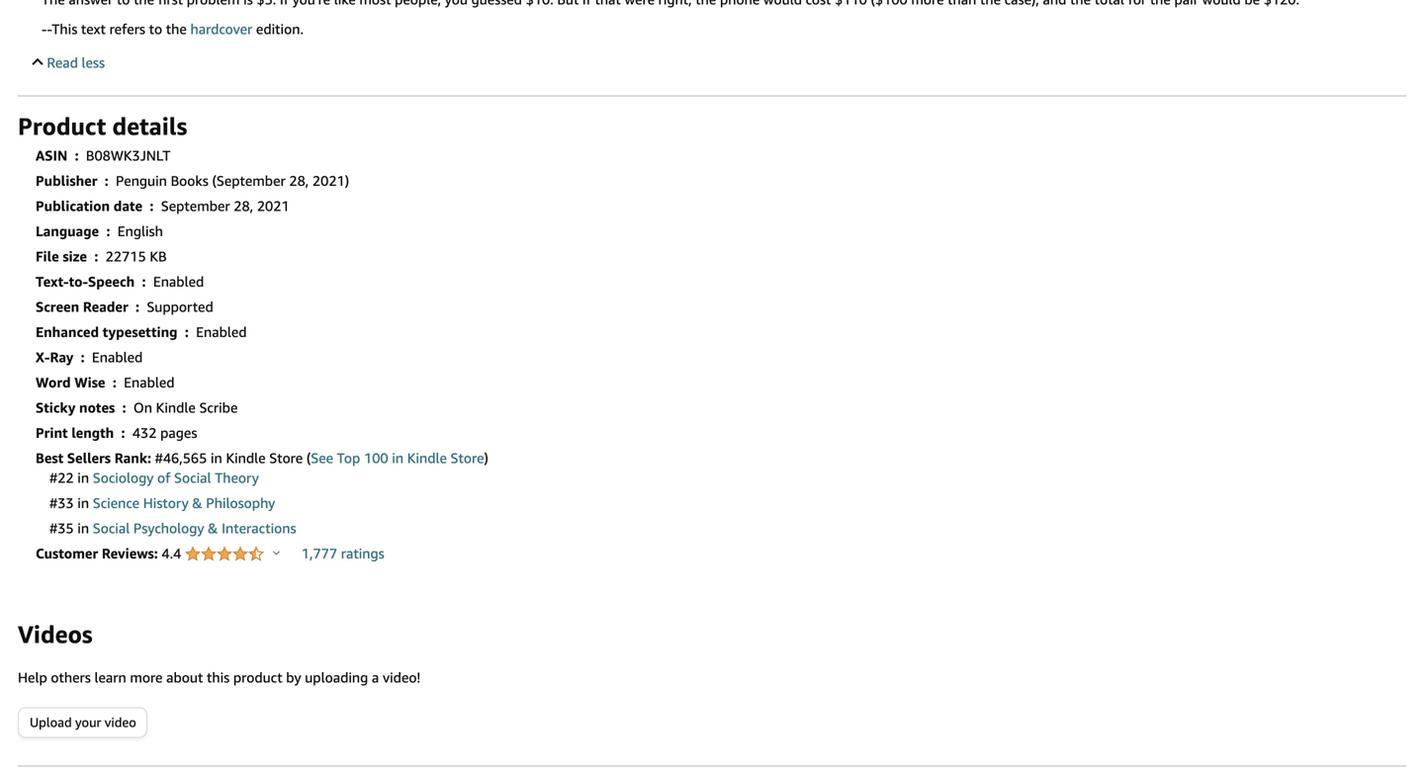 Task type: describe. For each thing, give the bounding box(es) containing it.
text-
[[36, 274, 69, 290]]

1 store from the left
[[269, 450, 303, 467]]

‎ right speech at the left top
[[150, 274, 150, 290]]

popover image
[[273, 551, 280, 556]]

‏ right notes
[[119, 400, 119, 416]]

‎ left on
[[130, 400, 130, 416]]

best
[[36, 450, 63, 467]]

enabled up supported
[[153, 274, 204, 290]]

2 - from the left
[[47, 21, 52, 37]]

‎ left 432
[[129, 425, 129, 441]]

)
[[484, 450, 489, 467]]

0 horizontal spatial social
[[93, 520, 130, 537]]

enhanced
[[36, 324, 99, 340]]

‏ right speech at the left top
[[138, 274, 138, 290]]

pages
[[160, 425, 197, 441]]

this
[[207, 670, 230, 686]]

‎ up publisher
[[82, 147, 82, 164]]

‎ left penguin
[[112, 173, 112, 189]]

: right "date"
[[150, 198, 154, 214]]

upload your video
[[30, 715, 136, 731]]

typesetting
[[103, 324, 178, 340]]

september
[[161, 198, 230, 214]]

read less button
[[32, 54, 105, 71]]

publisher
[[36, 173, 97, 189]]

in up theory on the left bottom of page
[[211, 450, 222, 467]]

22715
[[106, 248, 146, 265]]

1,777 ratings link
[[302, 546, 385, 562]]

: up typesetting
[[136, 299, 140, 315]]

‏ right ray
[[77, 349, 77, 366]]

1 vertical spatial 28,
[[234, 198, 253, 214]]

in right #33
[[77, 495, 89, 512]]

theory
[[215, 470, 259, 486]]

your
[[75, 715, 101, 731]]

enabled up on
[[124, 375, 175, 391]]

product details asin                                     ‏                                         :                                     ‎ b08wk3jnlt publisher                                     ‏                                         :                                     ‎ penguin books (september 28, 2021) publication date                                     ‏                                         :                                     ‎ september 28, 2021 language                                     ‏                                         :                                     ‎ english file size                                     ‏                                         :                                     ‎ 22715 kb text-to-speech                                     ‏                                         :                                     ‎ enabled screen reader                                     ‏                                         :                                     ‎ supported enhanced typesetting                                     ‏                                         :                                     ‎ enabled x-ray                                     ‏                                         :                                     ‎ enabled word wise                                     ‏                                         :                                     ‎ enabled sticky notes                                     ‏                                         :                                     ‎ on kindle scribe print length                                     ‏                                         :                                     ‎ 432 pages best sellers rank: #46,565 in kindle store ( see top 100 in kindle store ) #22 in sociology of social theory #33 in science history & philosophy #35 in social psychology & interactions
[[18, 112, 489, 537]]

--this text refers to the hardcover edition.
[[42, 21, 304, 37]]

read less
[[47, 54, 105, 71]]

1 - from the left
[[42, 21, 47, 37]]

‎ left english
[[114, 223, 114, 239]]

print
[[36, 425, 68, 441]]

‏ right the "wise"
[[109, 375, 109, 391]]

see top 100 in kindle store link
[[311, 450, 484, 467]]

: down supported
[[185, 324, 189, 340]]

the
[[166, 21, 187, 37]]

1,777 ratings
[[302, 546, 385, 562]]

1 vertical spatial &
[[208, 520, 218, 537]]

philosophy
[[206, 495, 275, 512]]

to-
[[69, 274, 88, 290]]

science history & philosophy link
[[93, 495, 275, 512]]

size
[[63, 248, 87, 265]]

edition.
[[256, 21, 304, 37]]

‏ right language
[[103, 223, 103, 239]]

upload your video link
[[19, 709, 146, 738]]

interactions
[[222, 520, 296, 537]]

social psychology & interactions link
[[93, 520, 296, 537]]

psychology
[[133, 520, 204, 537]]

learn
[[94, 670, 126, 686]]

#22
[[49, 470, 74, 486]]

upload
[[30, 715, 72, 731]]

customer reviews:
[[36, 546, 162, 562]]

0 horizontal spatial kindle
[[156, 400, 196, 416]]

‎ right "date"
[[157, 198, 157, 214]]

of
[[157, 470, 171, 486]]

enabled down supported
[[196, 324, 247, 340]]

to
[[149, 21, 162, 37]]

#33
[[49, 495, 74, 512]]

file
[[36, 248, 59, 265]]

reviews:
[[102, 546, 158, 562]]

word
[[36, 375, 71, 391]]

in right 100
[[392, 450, 404, 467]]

‏ down supported
[[181, 324, 181, 340]]

sticky
[[36, 400, 76, 416]]

a
[[372, 670, 379, 686]]

details
[[112, 112, 187, 141]]

(september
[[212, 173, 286, 189]]

in down sellers
[[77, 470, 89, 486]]

see
[[311, 450, 333, 467]]

‏ right publisher
[[101, 173, 101, 189]]

in right #35
[[77, 520, 89, 537]]

others
[[51, 670, 91, 686]]

asin
[[36, 147, 68, 164]]

kb
[[150, 248, 167, 265]]

‎ up typesetting
[[143, 299, 143, 315]]

rank:
[[114, 450, 151, 467]]

‎ down supported
[[192, 324, 192, 340]]

this
[[52, 21, 77, 37]]

hardcover link
[[190, 21, 253, 37]]

video!
[[383, 670, 421, 686]]

text
[[81, 21, 106, 37]]

more
[[130, 670, 163, 686]]

0 horizontal spatial &
[[192, 495, 202, 512]]



Task type: locate. For each thing, give the bounding box(es) containing it.
books
[[171, 173, 209, 189]]

kindle up theory on the left bottom of page
[[226, 450, 266, 467]]

notes
[[79, 400, 115, 416]]

kindle
[[156, 400, 196, 416], [226, 450, 266, 467], [407, 450, 447, 467]]

reader
[[83, 299, 128, 315]]

: right size
[[94, 248, 98, 265]]

2 videos element from the top
[[18, 670, 421, 686]]

: down 22715
[[142, 274, 146, 290]]

supported
[[147, 299, 213, 315]]

about
[[166, 670, 203, 686]]

read
[[47, 54, 78, 71]]

store left "("
[[269, 450, 303, 467]]

ratings
[[341, 546, 385, 562]]

language
[[36, 223, 99, 239]]

2021
[[257, 198, 290, 214]]

& up '4.4' button
[[208, 520, 218, 537]]

0 vertical spatial videos element
[[18, 619, 1407, 651]]

: right ray
[[81, 349, 85, 366]]

1 horizontal spatial kindle
[[226, 450, 266, 467]]

refers
[[109, 21, 145, 37]]

x-
[[36, 349, 50, 366]]

‏ right reader at the top
[[132, 299, 132, 315]]

videos element containing videos
[[18, 619, 1407, 651]]

product
[[18, 112, 106, 141]]

4.4
[[162, 546, 185, 562]]

store
[[269, 450, 303, 467], [451, 450, 484, 467]]

‏ right length
[[118, 425, 118, 441]]

speech
[[88, 274, 135, 290]]

1 horizontal spatial social
[[174, 470, 211, 486]]

:
[[75, 147, 79, 164], [105, 173, 109, 189], [150, 198, 154, 214], [106, 223, 110, 239], [94, 248, 98, 265], [142, 274, 146, 290], [136, 299, 140, 315], [185, 324, 189, 340], [81, 349, 85, 366], [113, 375, 117, 391], [122, 400, 126, 416], [121, 425, 125, 441]]

sociology
[[93, 470, 154, 486]]

product
[[233, 670, 283, 686]]

top
[[337, 450, 361, 467]]

extender collapse image
[[32, 58, 43, 69]]

&
[[192, 495, 202, 512], [208, 520, 218, 537]]

wise
[[74, 375, 105, 391]]

video
[[105, 715, 136, 731]]

: up 22715
[[106, 223, 110, 239]]

1 horizontal spatial 28,
[[289, 173, 309, 189]]

0 vertical spatial 28,
[[289, 173, 309, 189]]

: left on
[[122, 400, 126, 416]]

by
[[286, 670, 301, 686]]

0 vertical spatial social
[[174, 470, 211, 486]]

1 videos element from the top
[[18, 619, 1407, 651]]

0 horizontal spatial store
[[269, 450, 303, 467]]

(
[[307, 450, 311, 467]]

‏ right asin
[[71, 147, 71, 164]]

2021)
[[313, 173, 349, 189]]

on
[[133, 400, 152, 416]]

videos element containing help others learn more about this product by uploading a video!
[[18, 670, 421, 686]]

432
[[132, 425, 157, 441]]

videos element
[[18, 619, 1407, 651], [18, 670, 421, 686]]

english
[[118, 223, 163, 239]]

publication
[[36, 198, 110, 214]]

& up the social psychology & interactions link
[[192, 495, 202, 512]]

1 vertical spatial social
[[93, 520, 130, 537]]

in
[[211, 450, 222, 467], [392, 450, 404, 467], [77, 470, 89, 486], [77, 495, 89, 512], [77, 520, 89, 537]]

‎ right the "wise"
[[120, 375, 120, 391]]

kindle right 100
[[407, 450, 447, 467]]

‎ left 22715
[[102, 248, 102, 265]]

#46,565
[[155, 450, 207, 467]]

less
[[82, 54, 105, 71]]

- left this
[[42, 21, 47, 37]]

social down science
[[93, 520, 130, 537]]

0 horizontal spatial 28,
[[234, 198, 253, 214]]

ray
[[50, 349, 73, 366]]

uploading
[[305, 670, 368, 686]]

social down #46,565
[[174, 470, 211, 486]]

: right asin
[[75, 147, 79, 164]]

4.4 button
[[162, 546, 280, 564]]

1,777
[[302, 546, 337, 562]]

‏ right "date"
[[146, 198, 146, 214]]

length
[[71, 425, 114, 441]]

sellers
[[67, 450, 111, 467]]

28, down (september at the top
[[234, 198, 253, 214]]

‏
[[71, 147, 71, 164], [101, 173, 101, 189], [146, 198, 146, 214], [103, 223, 103, 239], [91, 248, 91, 265], [138, 274, 138, 290], [132, 299, 132, 315], [181, 324, 181, 340], [77, 349, 77, 366], [109, 375, 109, 391], [119, 400, 119, 416], [118, 425, 118, 441]]

: right the "wise"
[[113, 375, 117, 391]]

screen
[[36, 299, 79, 315]]

science
[[93, 495, 140, 512]]

0 vertical spatial &
[[192, 495, 202, 512]]

hardcover
[[190, 21, 253, 37]]

‎ up the "wise"
[[88, 349, 88, 366]]

history
[[143, 495, 189, 512]]

28, left the 2021)
[[289, 173, 309, 189]]

‎
[[82, 147, 82, 164], [112, 173, 112, 189], [157, 198, 157, 214], [114, 223, 114, 239], [102, 248, 102, 265], [150, 274, 150, 290], [143, 299, 143, 315], [192, 324, 192, 340], [88, 349, 88, 366], [120, 375, 120, 391], [130, 400, 130, 416], [129, 425, 129, 441]]

: down b08wk3jnlt
[[105, 173, 109, 189]]

sociology of social theory link
[[93, 470, 259, 486]]

1 horizontal spatial store
[[451, 450, 484, 467]]

28,
[[289, 173, 309, 189], [234, 198, 253, 214]]

b08wk3jnlt
[[86, 147, 171, 164]]

enabled down typesetting
[[92, 349, 143, 366]]

1 horizontal spatial &
[[208, 520, 218, 537]]

date
[[114, 198, 143, 214]]

1 vertical spatial videos element
[[18, 670, 421, 686]]

help others learn more about this product by uploading a video!
[[18, 670, 421, 686]]

100
[[364, 450, 388, 467]]

penguin
[[116, 173, 167, 189]]

-
[[42, 21, 47, 37], [47, 21, 52, 37]]

: left 432
[[121, 425, 125, 441]]

2 horizontal spatial kindle
[[407, 450, 447, 467]]

2 store from the left
[[451, 450, 484, 467]]

scribe
[[199, 400, 238, 416]]

#35
[[49, 520, 74, 537]]

customer
[[36, 546, 98, 562]]

‏ right size
[[91, 248, 91, 265]]

- up read
[[47, 21, 52, 37]]

help
[[18, 670, 47, 686]]

kindle up pages
[[156, 400, 196, 416]]

social
[[174, 470, 211, 486], [93, 520, 130, 537]]

store right 100
[[451, 450, 484, 467]]

videos
[[18, 620, 93, 649]]



Task type: vqa. For each thing, say whether or not it's contained in the screenshot.
+ Follow button at the left top
no



